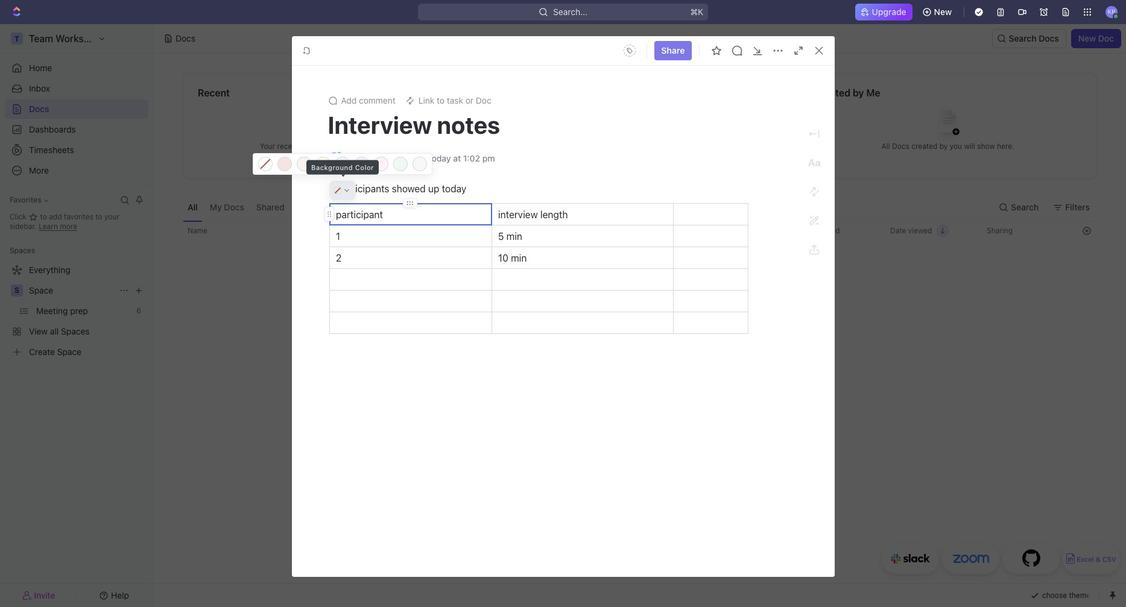 Task type: locate. For each thing, give the bounding box(es) containing it.
doc down the kp dropdown button
[[1099, 33, 1115, 43]]

min up 10 min
[[506, 231, 522, 242]]

here. up updated: on the top left
[[387, 142, 404, 151]]

table
[[183, 221, 1098, 446]]

search...
[[553, 7, 588, 17]]

doc
[[1099, 33, 1115, 43], [476, 95, 492, 106]]

tab list
[[183, 193, 482, 221]]

min
[[506, 231, 522, 242], [511, 253, 527, 264]]

last
[[369, 153, 386, 164]]

1 vertical spatial search
[[1012, 202, 1039, 212]]

space
[[29, 285, 53, 296]]

date updated button
[[787, 221, 848, 241]]

upgrade
[[872, 7, 907, 17]]

row containing name
[[183, 221, 1098, 241]]

last updated: today at 1:02 pm
[[369, 153, 495, 164]]

show right the you
[[978, 142, 996, 151]]

1 vertical spatial by
[[940, 142, 948, 151]]

docs
[[176, 33, 196, 43], [1039, 33, 1060, 43], [29, 104, 49, 114], [335, 142, 352, 151], [893, 142, 910, 151], [224, 202, 244, 212]]

table containing name
[[183, 221, 1098, 446]]

date for date updated
[[794, 226, 810, 235]]

1 horizontal spatial will
[[965, 142, 976, 151]]

0 horizontal spatial 5
[[329, 183, 335, 194]]

1 will from the left
[[354, 142, 365, 151]]

min right 10
[[511, 253, 527, 264]]

all inside button
[[188, 202, 198, 212]]

excel & csv link
[[1063, 544, 1121, 575]]

my docs button
[[205, 193, 249, 221]]

color
[[355, 163, 374, 171]]

spaces
[[10, 246, 35, 255]]

1 horizontal spatial doc
[[1099, 33, 1115, 43]]

viewed
[[909, 226, 933, 235]]

1 vertical spatial min
[[511, 253, 527, 264]]

0 vertical spatial new
[[935, 7, 952, 17]]

invite button
[[5, 587, 73, 604]]

tab list containing all
[[183, 193, 482, 221]]

1 horizontal spatial to
[[96, 212, 102, 221]]

to inside dropdown button
[[437, 95, 445, 106]]

1 horizontal spatial all
[[882, 142, 891, 151]]

search
[[1009, 33, 1037, 43], [1012, 202, 1039, 212]]

sharing
[[987, 226, 1013, 235]]

5 for 5 min
[[498, 231, 504, 242]]

archived
[[442, 202, 477, 212]]

0 vertical spatial by
[[853, 88, 864, 98]]

recently
[[277, 142, 305, 151]]

new inside button
[[1079, 33, 1097, 43]]

share
[[662, 45, 685, 56]]

notes
[[437, 110, 500, 139]]

all button
[[183, 193, 203, 221]]

0 horizontal spatial will
[[354, 142, 365, 151]]

will up "color"
[[354, 142, 365, 151]]

date left updated
[[794, 226, 810, 235]]

search for search docs
[[1009, 33, 1037, 43]]

date
[[794, 226, 810, 235], [891, 226, 907, 235]]

0 horizontal spatial by
[[853, 88, 864, 98]]

more
[[60, 222, 77, 231]]

pm
[[483, 153, 495, 164]]

recent
[[198, 88, 230, 98]]

inbox
[[29, 83, 50, 94]]

to left your on the left top
[[96, 212, 102, 221]]

your recently opened docs will show here.
[[260, 142, 404, 151]]

participants
[[338, 183, 389, 194]]

no created by me docs image
[[924, 100, 973, 149]]

new inside button
[[935, 7, 952, 17]]

all
[[882, 142, 891, 151], [188, 202, 198, 212]]

10
[[498, 253, 508, 264]]

doc right or
[[476, 95, 492, 106]]

1 horizontal spatial 5
[[498, 231, 504, 242]]

new right search docs
[[1079, 33, 1097, 43]]

by left me at the right top of the page
[[853, 88, 864, 98]]

link
[[419, 95, 435, 106]]

favorites
[[64, 212, 93, 221]]

date left viewed
[[891, 226, 907, 235]]

excel & csv
[[1077, 556, 1117, 564]]

0 vertical spatial min
[[506, 231, 522, 242]]

no recent docs image
[[308, 100, 356, 149]]

5
[[329, 183, 335, 194], [498, 231, 504, 242]]

show up last
[[367, 142, 385, 151]]

1
[[336, 231, 340, 242]]

1 vertical spatial new
[[1079, 33, 1097, 43]]

background
[[311, 163, 353, 171]]

2 horizontal spatial to
[[437, 95, 445, 106]]

to up learn at the top of the page
[[40, 212, 47, 221]]

1 horizontal spatial new
[[1079, 33, 1097, 43]]

0 horizontal spatial show
[[367, 142, 385, 151]]

at
[[453, 153, 461, 164]]

0 horizontal spatial doc
[[476, 95, 492, 106]]

new button
[[918, 2, 960, 22]]

2 date from the left
[[891, 226, 907, 235]]

excel
[[1077, 556, 1095, 564]]

0 vertical spatial 5
[[329, 183, 335, 194]]

search docs button
[[992, 29, 1067, 48]]

1 vertical spatial doc
[[476, 95, 492, 106]]

s
[[14, 286, 19, 295]]

shared
[[256, 202, 285, 212]]

0 horizontal spatial new
[[935, 7, 952, 17]]

1 horizontal spatial date
[[891, 226, 907, 235]]

0 horizontal spatial date
[[794, 226, 810, 235]]

0 vertical spatial search
[[1009, 33, 1037, 43]]

1 horizontal spatial here.
[[998, 142, 1015, 151]]

here. right the you
[[998, 142, 1015, 151]]

0 horizontal spatial all
[[188, 202, 198, 212]]

my docs
[[210, 202, 244, 212]]

here.
[[387, 142, 404, 151], [998, 142, 1015, 151]]

comment
[[359, 95, 396, 106]]

0 horizontal spatial here.
[[387, 142, 404, 151]]

1 vertical spatial 5
[[498, 231, 504, 242]]

link to task or doc
[[419, 95, 492, 106]]

1 vertical spatial all
[[188, 202, 198, 212]]

invite
[[34, 591, 55, 601]]

row
[[183, 221, 1098, 241]]

shared button
[[252, 193, 290, 221]]

0 vertical spatial doc
[[1099, 33, 1115, 43]]

will right the you
[[965, 142, 976, 151]]

1 date from the left
[[794, 226, 810, 235]]

home link
[[5, 59, 148, 78]]

created
[[814, 88, 851, 98]]

5 for 5 participants showed up today
[[329, 183, 335, 194]]

new right upgrade
[[935, 7, 952, 17]]

docs inside search docs button
[[1039, 33, 1060, 43]]

min for 5 min
[[506, 231, 522, 242]]

to right link
[[437, 95, 445, 106]]

5 participants showed up today
[[329, 183, 466, 194]]

workspace
[[337, 202, 381, 212]]

docs link
[[5, 100, 148, 119]]

workspace button
[[332, 193, 386, 221]]

0 vertical spatial all
[[882, 142, 891, 151]]

by
[[853, 88, 864, 98], [940, 142, 948, 151]]

1 show from the left
[[367, 142, 385, 151]]

showed
[[392, 183, 426, 194]]

5 down background in the left of the page
[[329, 183, 335, 194]]

docs inside docs link
[[29, 104, 49, 114]]

all left the created
[[882, 142, 891, 151]]

show
[[367, 142, 385, 151], [978, 142, 996, 151]]

5 up 10
[[498, 231, 504, 242]]

up
[[428, 183, 439, 194]]

favorites
[[10, 196, 41, 205]]

kp
[[1108, 8, 1116, 15]]

new
[[935, 7, 952, 17], [1079, 33, 1097, 43]]

search docs
[[1009, 33, 1060, 43]]

all left my
[[188, 202, 198, 212]]

private button
[[292, 193, 329, 221]]

by left the you
[[940, 142, 948, 151]]

1 horizontal spatial show
[[978, 142, 996, 151]]

10 min
[[498, 253, 527, 264]]

new doc button
[[1072, 29, 1122, 48]]



Task type: vqa. For each thing, say whether or not it's contained in the screenshot.
none IMAGE
yes



Task type: describe. For each thing, give the bounding box(es) containing it.
to add favorites to your sidebar.
[[10, 212, 119, 231]]

doc inside button
[[1099, 33, 1115, 43]]

learn more
[[39, 222, 77, 231]]

1 horizontal spatial by
[[940, 142, 948, 151]]

doc inside dropdown button
[[476, 95, 492, 106]]

space, , element
[[11, 285, 23, 297]]

sidebar navigation
[[0, 24, 154, 608]]

⌘k
[[691, 7, 704, 17]]

add comment
[[341, 95, 396, 106]]

click
[[10, 212, 28, 221]]

0 horizontal spatial to
[[40, 212, 47, 221]]

new for new
[[935, 7, 952, 17]]

your
[[260, 142, 275, 151]]

private
[[297, 202, 325, 212]]

timesheets
[[29, 145, 74, 155]]

interview
[[328, 110, 432, 139]]

your
[[104, 212, 119, 221]]

updated
[[812, 226, 840, 235]]

add
[[49, 212, 62, 221]]

created
[[912, 142, 938, 151]]

today
[[442, 183, 466, 194]]

date updated
[[794, 226, 840, 235]]

2 will from the left
[[965, 142, 976, 151]]

add
[[341, 95, 357, 106]]

new doc
[[1079, 33, 1115, 43]]

created by me
[[814, 88, 881, 98]]

no data image
[[604, 287, 676, 371]]

csv
[[1103, 556, 1117, 564]]

interview notes
[[328, 110, 500, 139]]

kp button
[[1103, 2, 1122, 22]]

search for search
[[1012, 202, 1039, 212]]

interview length
[[498, 209, 568, 220]]

name
[[188, 226, 207, 235]]

me
[[867, 88, 881, 98]]

5 min
[[498, 231, 522, 242]]

task
[[447, 95, 463, 106]]

all docs created by you will show here.
[[882, 142, 1015, 151]]

length
[[540, 209, 568, 220]]

home
[[29, 63, 52, 73]]

all for all docs created by you will show here.
[[882, 142, 891, 151]]

inbox link
[[5, 79, 148, 98]]

updated:
[[388, 153, 424, 164]]

search button
[[995, 198, 1047, 217]]

upgrade link
[[855, 4, 913, 21]]

my
[[210, 202, 222, 212]]

min for 10 min
[[511, 253, 527, 264]]

favorites button
[[5, 193, 53, 208]]

sidebar.
[[10, 222, 37, 231]]

participant
[[336, 209, 383, 220]]

assigned
[[393, 202, 430, 212]]

2
[[336, 253, 341, 264]]

none image
[[334, 186, 342, 195]]

2 show from the left
[[978, 142, 996, 151]]

date viewed button
[[883, 221, 957, 241]]

1 here. from the left
[[387, 142, 404, 151]]

invite user image
[[22, 591, 32, 601]]

dropdown menu image
[[621, 41, 640, 60]]

space link
[[29, 281, 115, 301]]

today
[[427, 153, 451, 164]]

date viewed
[[891, 226, 933, 235]]

assigned button
[[388, 193, 435, 221]]

2 here. from the left
[[998, 142, 1015, 151]]

background color
[[311, 163, 374, 171]]

new for new doc
[[1079, 33, 1097, 43]]

dashboards link
[[5, 120, 148, 139]]

you
[[950, 142, 963, 151]]

dashboards
[[29, 124, 76, 135]]

learn more link
[[39, 222, 77, 231]]

docs inside "my docs" button
[[224, 202, 244, 212]]

1:02
[[463, 153, 480, 164]]

learn
[[39, 222, 58, 231]]

&
[[1096, 556, 1101, 564]]

timesheets link
[[5, 141, 148, 160]]

all for all
[[188, 202, 198, 212]]

opened
[[307, 142, 333, 151]]

link to task or doc button
[[401, 92, 496, 109]]

date for date viewed
[[891, 226, 907, 235]]

archived button
[[437, 193, 482, 221]]

or
[[466, 95, 474, 106]]



